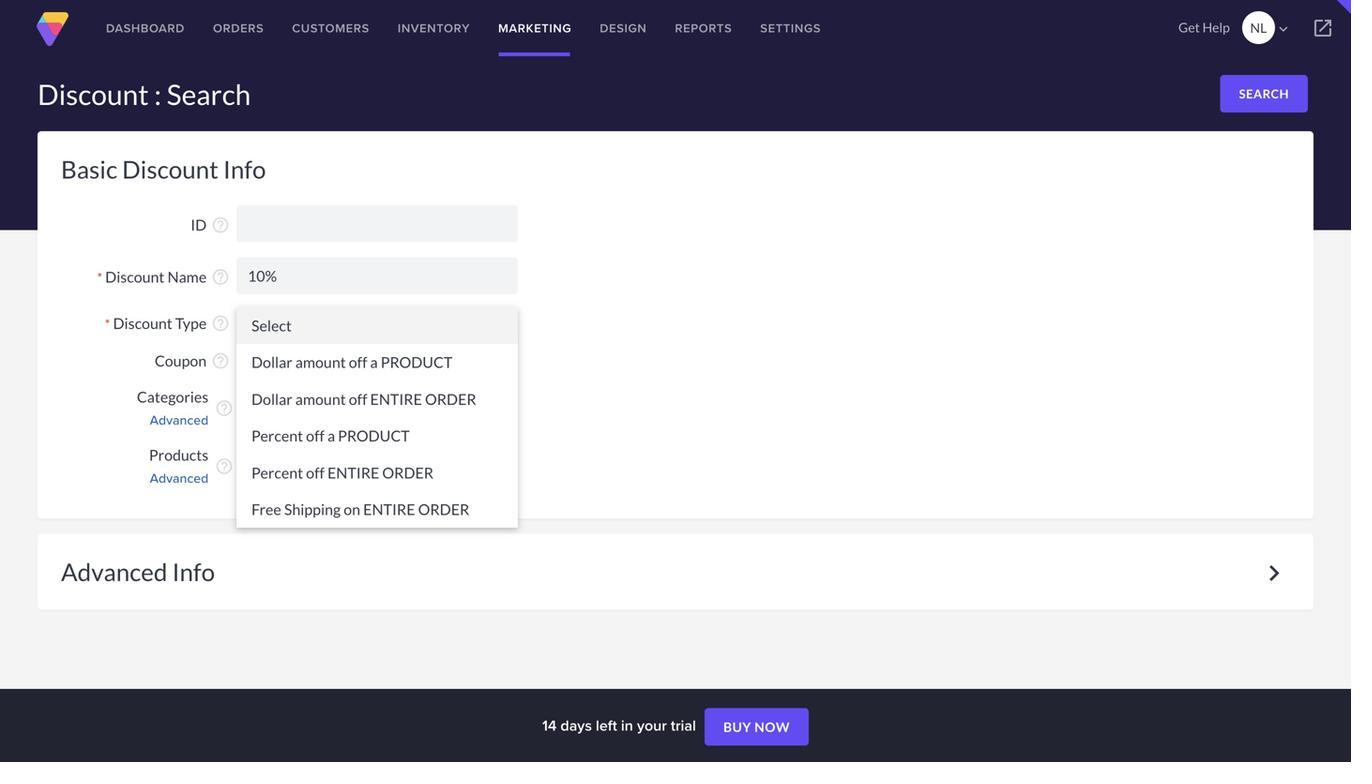Task type: vqa. For each thing, say whether or not it's contained in the screenshot.
the middle ORDER
yes



Task type: describe. For each thing, give the bounding box(es) containing it.
expand_more
[[1258, 558, 1290, 590]]

amount for a
[[295, 353, 346, 372]]

1 horizontal spatial search
[[1239, 86, 1289, 101]]

order for free shipping on entire order
[[418, 501, 469, 519]]

off up shipping
[[306, 464, 325, 482]]

percent off entire order
[[251, 464, 434, 482]]

0 vertical spatial select
[[251, 317, 292, 335]]


[[1275, 21, 1292, 37]]

get help
[[1179, 19, 1230, 35]]

inventory
[[398, 19, 470, 37]]

nl 
[[1250, 20, 1292, 37]]

percent for percent off entire order
[[251, 464, 303, 482]]

marketing
[[498, 19, 572, 37]]

advanced for products advanced help_outline
[[150, 469, 209, 488]]

off up dollar amount off entire order
[[349, 353, 367, 372]]

help_outline inside coupon help_outline
[[211, 352, 230, 371]]

select products
[[272, 458, 389, 473]]

1 horizontal spatial products
[[320, 458, 389, 473]]

dollar for dollar amount off a product
[[251, 353, 292, 372]]

left
[[596, 715, 617, 737]]


[[1312, 17, 1334, 39]]

1 vertical spatial entire
[[327, 464, 379, 482]]

basic discount info
[[61, 155, 266, 184]]

2 vertical spatial advanced
[[61, 558, 167, 587]]

id help_outline
[[191, 216, 230, 235]]

entire for off
[[370, 390, 422, 409]]

settings
[[760, 19, 821, 37]]

categories inside categories advanced help_outline
[[137, 388, 209, 407]]

off down "dollar amount off a product" at top
[[349, 390, 367, 409]]

order for dollar amount off entire order
[[425, 390, 476, 409]]

help_outline inside categories advanced help_outline
[[215, 399, 234, 418]]

0 horizontal spatial info
[[172, 558, 215, 587]]

discount left :
[[38, 77, 149, 111]]

trial
[[671, 715, 696, 737]]

free
[[251, 501, 281, 519]]

type
[[175, 314, 207, 332]]

dollar for dollar amount off entire order
[[251, 390, 292, 409]]

discount for * discount type help_outline
[[113, 314, 172, 332]]

* discount name help_outline
[[97, 268, 230, 287]]

select categories link
[[253, 389, 418, 426]]

help
[[1203, 19, 1230, 35]]

name
[[167, 268, 207, 286]]

select for products advanced help_outline
[[272, 458, 317, 473]]

dollar amount off a product
[[251, 353, 453, 372]]

dollar amount off entire order
[[251, 390, 476, 409]]

coupon help_outline
[[155, 352, 230, 371]]

select products link
[[253, 447, 408, 484]]

products advanced help_outline
[[149, 446, 234, 488]]

percent for percent off a product
[[251, 427, 303, 445]]

0 horizontal spatial a
[[327, 427, 335, 445]]

advanced link for products advanced help_outline
[[63, 469, 209, 488]]

select categories
[[272, 400, 399, 415]]

coupon
[[155, 352, 207, 370]]

search link
[[1220, 75, 1308, 113]]

* for * discount name help_outline
[[97, 270, 102, 286]]



Task type: locate. For each thing, give the bounding box(es) containing it.
entire down "dollar amount off a product" at top
[[370, 390, 422, 409]]

discount
[[38, 77, 149, 111], [122, 155, 218, 184], [105, 268, 165, 286], [113, 314, 172, 332]]

order
[[425, 390, 476, 409], [382, 464, 434, 482], [418, 501, 469, 519]]

discount for * discount name help_outline
[[105, 268, 165, 286]]

help_outline right id
[[211, 216, 230, 235]]

discount left name
[[105, 268, 165, 286]]

percent off a product
[[251, 427, 410, 445]]

categories down the coupon
[[137, 388, 209, 407]]

1 vertical spatial product
[[338, 427, 410, 445]]

discount : search
[[38, 77, 251, 111]]

select for categories advanced help_outline
[[272, 400, 317, 415]]

0 horizontal spatial search
[[167, 77, 251, 111]]

1 horizontal spatial a
[[370, 353, 378, 372]]

categories
[[137, 388, 209, 407], [320, 400, 399, 415]]

a up dollar amount off entire order
[[370, 353, 378, 372]]

1 advanced link from the top
[[63, 411, 209, 430]]

help_outline right the coupon
[[211, 352, 230, 371]]

advanced link
[[63, 411, 209, 430], [63, 469, 209, 488]]

help_outline inside id help_outline
[[211, 216, 230, 235]]

buy now
[[723, 720, 790, 736]]

0 horizontal spatial *
[[97, 270, 102, 286]]

now
[[755, 720, 790, 736]]

categories inside select categories "link"
[[320, 400, 399, 415]]

1 vertical spatial advanced
[[150, 469, 209, 488]]

select right "type"
[[251, 317, 292, 335]]

1 horizontal spatial info
[[223, 155, 266, 184]]

buy
[[723, 720, 752, 736]]

in
[[621, 715, 633, 737]]

0 vertical spatial dollar
[[251, 353, 292, 372]]

0 vertical spatial info
[[223, 155, 266, 184]]

1 dollar from the top
[[251, 353, 292, 372]]

advanced for categories advanced help_outline
[[150, 411, 209, 430]]

product down dollar amount off entire order
[[338, 427, 410, 445]]

0 vertical spatial entire
[[370, 390, 422, 409]]

1 horizontal spatial *
[[105, 316, 110, 332]]

0 horizontal spatial products
[[149, 446, 209, 465]]

1 horizontal spatial categories
[[320, 400, 399, 415]]

2 advanced link from the top
[[63, 469, 209, 488]]

advanced
[[150, 411, 209, 430], [150, 469, 209, 488], [61, 558, 167, 587]]

help_outline right name
[[211, 268, 230, 287]]

* down * discount name help_outline
[[105, 316, 110, 332]]

search right :
[[167, 77, 251, 111]]

0 vertical spatial a
[[370, 353, 378, 372]]

discount for basic discount info
[[122, 155, 218, 184]]

get
[[1179, 19, 1200, 35]]

search
[[167, 77, 251, 111], [1239, 86, 1289, 101]]

entire up on
[[327, 464, 379, 482]]

categories up percent off a product
[[320, 400, 399, 415]]

orders
[[213, 19, 264, 37]]

* for * discount type help_outline
[[105, 316, 110, 332]]

product up dollar amount off entire order
[[381, 353, 453, 372]]

help_outline down categories advanced help_outline
[[215, 457, 234, 476]]

your
[[637, 715, 667, 737]]

amount
[[295, 353, 346, 372], [295, 390, 346, 409]]

2 vertical spatial select
[[272, 458, 317, 473]]

14
[[542, 715, 557, 737]]

2 vertical spatial entire
[[363, 501, 415, 519]]

help_outline inside the products advanced help_outline
[[215, 457, 234, 476]]

products
[[149, 446, 209, 465], [320, 458, 389, 473]]

1 vertical spatial amount
[[295, 390, 346, 409]]

percent up free
[[251, 464, 303, 482]]

a
[[370, 353, 378, 372], [327, 427, 335, 445]]

entire right on
[[363, 501, 415, 519]]

basic
[[61, 155, 117, 184]]

2 amount from the top
[[295, 390, 346, 409]]

1 vertical spatial info
[[172, 558, 215, 587]]

* inside * discount type help_outline
[[105, 316, 110, 332]]

1 vertical spatial a
[[327, 427, 335, 445]]

1 vertical spatial dollar
[[251, 390, 292, 409]]

reports
[[675, 19, 732, 37]]

discount left "type"
[[113, 314, 172, 332]]

dashboard link
[[92, 0, 199, 56]]

entire
[[370, 390, 422, 409], [327, 464, 379, 482], [363, 501, 415, 519]]

dollar up select categories
[[251, 353, 292, 372]]

percent
[[251, 427, 303, 445], [251, 464, 303, 482]]

info
[[223, 155, 266, 184], [172, 558, 215, 587]]

14 days left in your trial
[[542, 715, 700, 737]]

amount up percent off a product
[[295, 390, 346, 409]]

search down nl 
[[1239, 86, 1289, 101]]

advanced link for categories advanced help_outline
[[63, 411, 209, 430]]

dashboard
[[106, 19, 185, 37]]

advanced link up the products advanced help_outline
[[63, 411, 209, 430]]

percent up select products link
[[251, 427, 303, 445]]

categories advanced help_outline
[[137, 388, 234, 430]]

discount inside * discount type help_outline
[[113, 314, 172, 332]]

products down percent off a product
[[320, 458, 389, 473]]

amount up select categories "link"
[[295, 353, 346, 372]]

0 horizontal spatial categories
[[137, 388, 209, 407]]

None text field
[[236, 258, 518, 295]]

* left name
[[97, 270, 102, 286]]

advanced info
[[61, 558, 215, 587]]

1 amount from the top
[[295, 353, 346, 372]]

1 vertical spatial advanced link
[[63, 469, 209, 488]]

0 vertical spatial order
[[425, 390, 476, 409]]

1 vertical spatial *
[[105, 316, 110, 332]]

select up percent off a product
[[272, 400, 317, 415]]

select inside "link"
[[272, 400, 317, 415]]

discount up id
[[122, 155, 218, 184]]

1 vertical spatial order
[[382, 464, 434, 482]]

products down categories advanced help_outline
[[149, 446, 209, 465]]

a down select categories
[[327, 427, 335, 445]]

:
[[154, 77, 161, 111]]

product
[[381, 353, 453, 372], [338, 427, 410, 445]]

*
[[97, 270, 102, 286], [105, 316, 110, 332]]

select
[[251, 317, 292, 335], [272, 400, 317, 415], [272, 458, 317, 473]]

id
[[191, 216, 207, 234]]

shipping
[[284, 501, 341, 519]]

days
[[561, 715, 592, 737]]

dollar up percent off a product
[[251, 390, 292, 409]]

advanced inside categories advanced help_outline
[[150, 411, 209, 430]]

* discount type help_outline
[[105, 314, 230, 333]]

0 vertical spatial amount
[[295, 353, 346, 372]]

customers
[[292, 19, 370, 37]]

2 vertical spatial order
[[418, 501, 469, 519]]

0 vertical spatial advanced link
[[63, 411, 209, 430]]

entire for on
[[363, 501, 415, 519]]

2 dollar from the top
[[251, 390, 292, 409]]

dollar
[[251, 353, 292, 372], [251, 390, 292, 409]]

 link
[[1295, 0, 1351, 56]]

help_outline
[[211, 216, 230, 235], [211, 268, 230, 287], [211, 314, 230, 333], [211, 352, 230, 371], [215, 399, 234, 418], [215, 457, 234, 476]]

off
[[349, 353, 367, 372], [349, 390, 367, 409], [306, 427, 325, 445], [306, 464, 325, 482]]

2 percent from the top
[[251, 464, 303, 482]]

* inside * discount name help_outline
[[97, 270, 102, 286]]

advanced inside the products advanced help_outline
[[150, 469, 209, 488]]

0 vertical spatial percent
[[251, 427, 303, 445]]

help_outline inside * discount name help_outline
[[211, 268, 230, 287]]

design
[[600, 19, 647, 37]]

0 vertical spatial advanced
[[150, 411, 209, 430]]

discount inside * discount name help_outline
[[105, 268, 165, 286]]

nl
[[1250, 20, 1267, 36]]

on
[[344, 501, 360, 519]]

0 vertical spatial product
[[381, 353, 453, 372]]

off up select products link
[[306, 427, 325, 445]]

buy now link
[[705, 709, 809, 747]]

help_outline right "type"
[[211, 314, 230, 333]]

1 percent from the top
[[251, 427, 303, 445]]

help_outline inside * discount type help_outline
[[211, 314, 230, 333]]

free shipping on entire order
[[251, 501, 469, 519]]

1 vertical spatial select
[[272, 400, 317, 415]]

amount for entire
[[295, 390, 346, 409]]

0 vertical spatial *
[[97, 270, 102, 286]]

advanced link down categories advanced help_outline
[[63, 469, 209, 488]]

products inside the products advanced help_outline
[[149, 446, 209, 465]]

None text field
[[236, 206, 518, 243]]

1 vertical spatial percent
[[251, 464, 303, 482]]

select down percent off a product
[[272, 458, 317, 473]]

help_outline down coupon help_outline
[[215, 399, 234, 418]]



